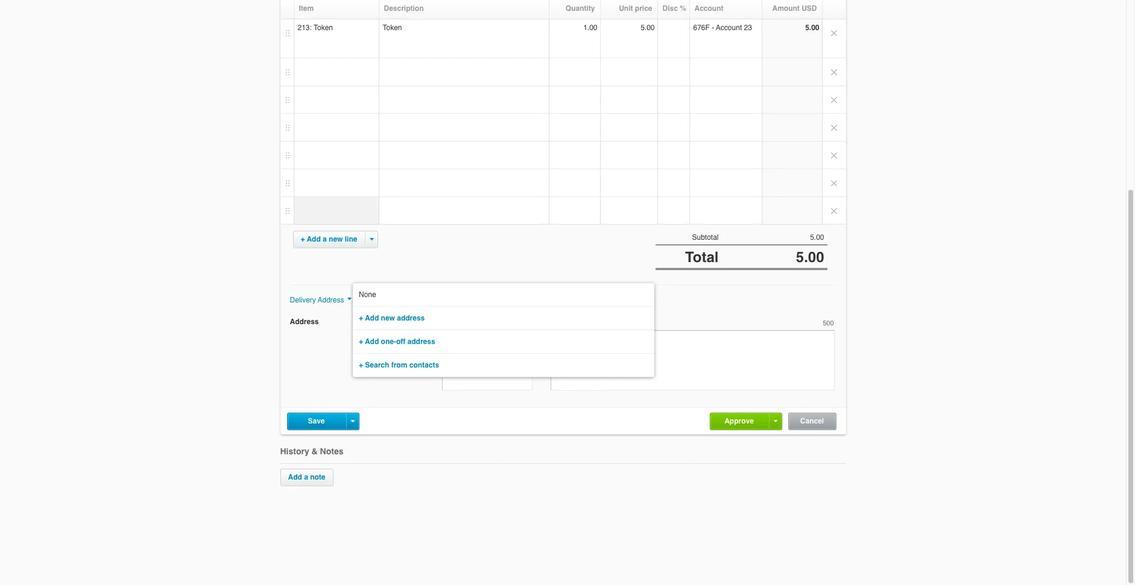 Task type: describe. For each thing, give the bounding box(es) containing it.
676f
[[693, 24, 710, 32]]

add for a
[[307, 235, 321, 244]]

save
[[308, 418, 325, 426]]

1 vertical spatial address
[[407, 338, 435, 346]]

from
[[391, 361, 407, 370]]

213: token
[[298, 24, 333, 32]]

1.00
[[583, 24, 597, 32]]

add a note button
[[288, 474, 325, 482]]

description
[[384, 4, 424, 13]]

+ for + add a new line
[[301, 235, 305, 244]]

note
[[310, 474, 325, 482]]

amount
[[772, 4, 800, 13]]

+ add new address
[[359, 314, 425, 323]]

notes
[[320, 447, 343, 457]]

unit
[[619, 4, 633, 13]]

telephone
[[442, 363, 477, 372]]

disc %
[[663, 4, 686, 13]]

add for one-
[[365, 338, 379, 346]]

subtotal
[[692, 234, 719, 242]]

delivery address button
[[290, 296, 351, 305]]

off
[[396, 338, 405, 346]]

history & notes
[[280, 447, 343, 457]]

%
[[680, 4, 686, 13]]

1 vertical spatial new
[[381, 314, 395, 323]]

+ add a new line
[[301, 235, 357, 244]]

save button
[[308, 418, 325, 426]]

-
[[712, 24, 714, 32]]

one-
[[381, 338, 396, 346]]

0 horizontal spatial new
[[329, 235, 343, 244]]

usd
[[802, 4, 817, 13]]

line
[[345, 235, 357, 244]]

add a note
[[288, 474, 325, 482]]

disc
[[663, 4, 678, 13]]

Delivery Instructions text field
[[550, 331, 834, 391]]

approve
[[724, 418, 754, 426]]

approve button
[[724, 418, 754, 426]]

213:
[[298, 24, 312, 32]]



Task type: vqa. For each thing, say whether or not it's contained in the screenshot.
data related to or
no



Task type: locate. For each thing, give the bounding box(es) containing it.
0 vertical spatial address
[[397, 314, 425, 323]]

address right delivery
[[318, 296, 344, 305]]

address
[[318, 296, 344, 305], [290, 318, 319, 327]]

+
[[301, 235, 305, 244], [359, 314, 363, 323], [359, 338, 363, 346], [359, 361, 363, 370]]

+ down none
[[359, 314, 363, 323]]

new left line
[[329, 235, 343, 244]]

cancel button
[[800, 418, 824, 426]]

a left line
[[323, 235, 327, 244]]

2 token from the left
[[383, 24, 402, 32]]

address
[[397, 314, 425, 323], [407, 338, 435, 346]]

token right 213:
[[314, 24, 333, 32]]

+ for + add new address
[[359, 314, 363, 323]]

price
[[635, 4, 652, 13]]

add down none
[[365, 314, 379, 323]]

add left the one-
[[365, 338, 379, 346]]

0 vertical spatial new
[[329, 235, 343, 244]]

cancel
[[800, 418, 824, 426]]

+ search from contacts
[[359, 361, 439, 370]]

&
[[312, 447, 318, 457]]

+ search from contacts link
[[353, 354, 654, 378]]

search
[[365, 361, 389, 370]]

address up 'off'
[[397, 314, 425, 323]]

delivery
[[290, 296, 316, 305]]

0 vertical spatial address
[[318, 296, 344, 305]]

address right 'off'
[[407, 338, 435, 346]]

token down description
[[383, 24, 402, 32]]

+ add one-off address
[[359, 338, 435, 346]]

+ left search
[[359, 361, 363, 370]]

Telephone text field
[[442, 375, 532, 391]]

account up '-' at the top of page
[[694, 4, 723, 13]]

contacts
[[409, 361, 439, 370]]

item
[[299, 4, 314, 13]]

address down delivery
[[290, 318, 319, 327]]

0 vertical spatial a
[[323, 235, 327, 244]]

add
[[307, 235, 321, 244], [365, 314, 379, 323], [365, 338, 379, 346], [288, 474, 302, 482]]

5.00
[[641, 24, 655, 32], [805, 24, 819, 32], [810, 234, 824, 242], [796, 249, 824, 266]]

total
[[685, 249, 719, 266]]

1 vertical spatial address
[[290, 318, 319, 327]]

1 token from the left
[[314, 24, 333, 32]]

add left line
[[307, 235, 321, 244]]

+ left line
[[301, 235, 305, 244]]

delivery address
[[290, 296, 344, 305]]

add for new
[[365, 314, 379, 323]]

+ for + add one-off address
[[359, 338, 363, 346]]

1 horizontal spatial token
[[383, 24, 402, 32]]

+ left the one-
[[359, 338, 363, 346]]

new up the one-
[[381, 314, 395, 323]]

account
[[694, 4, 723, 13], [716, 24, 742, 32]]

none
[[359, 291, 376, 299]]

0 vertical spatial account
[[694, 4, 723, 13]]

quantity
[[566, 4, 595, 13]]

676f - account 23
[[693, 24, 752, 32]]

+ for + search from contacts
[[359, 361, 363, 370]]

amount usd
[[772, 4, 817, 13]]

0 horizontal spatial a
[[304, 474, 308, 482]]

Attention text field
[[442, 331, 532, 347]]

1 vertical spatial account
[[716, 24, 742, 32]]

new
[[329, 235, 343, 244], [381, 314, 395, 323]]

1 horizontal spatial new
[[381, 314, 395, 323]]

a left note
[[304, 474, 308, 482]]

1 horizontal spatial a
[[323, 235, 327, 244]]

0 horizontal spatial token
[[314, 24, 333, 32]]

+ add new address link
[[353, 307, 654, 330]]

token
[[314, 24, 333, 32], [383, 24, 402, 32]]

500
[[823, 320, 834, 328]]

history
[[280, 447, 309, 457]]

+ add a new line button
[[301, 235, 357, 244]]

1 vertical spatial a
[[304, 474, 308, 482]]

23
[[744, 24, 752, 32]]

add left note
[[288, 474, 302, 482]]

account right '-' at the top of page
[[716, 24, 742, 32]]

+ add one-off address link
[[353, 330, 654, 354]]

a
[[323, 235, 327, 244], [304, 474, 308, 482]]

unit price
[[619, 4, 652, 13]]



